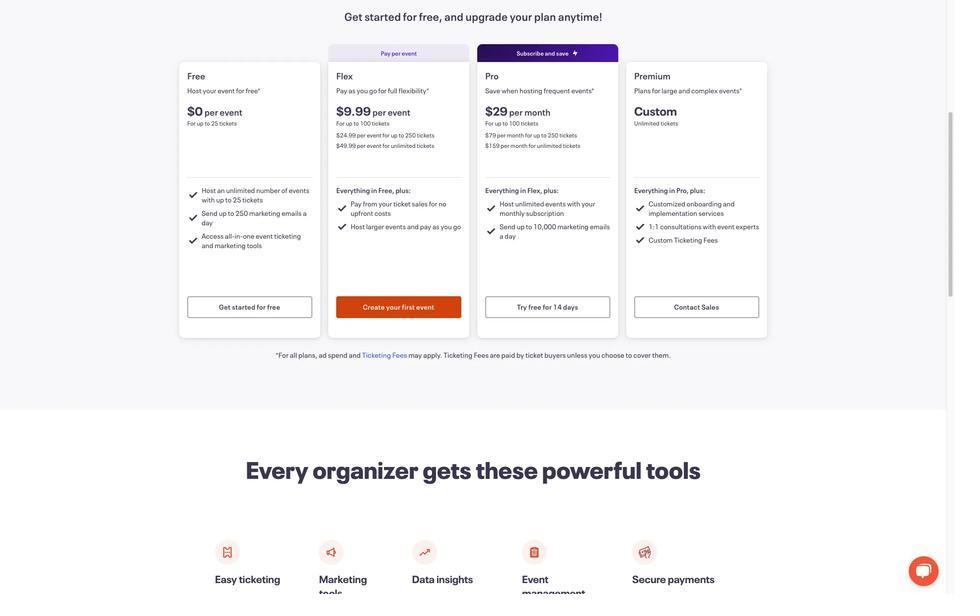 Task type: locate. For each thing, give the bounding box(es) containing it.
2 horizontal spatial in
[[670, 186, 675, 195]]

1 horizontal spatial a
[[500, 232, 504, 241]]

free,
[[419, 9, 443, 24]]

ticket right by
[[526, 351, 543, 360]]

unlimited up free,
[[391, 142, 416, 150]]

0 horizontal spatial 100
[[360, 119, 371, 127]]

and inside customized onboarding and implementation services
[[723, 199, 735, 209]]

0 horizontal spatial fees
[[392, 351, 407, 360]]

up inside $0 per event for up to 25 tickets
[[197, 119, 204, 127]]

250 down frequent
[[548, 131, 559, 139]]

events inside host an unlimited number of events with up to 25 tickets
[[289, 186, 309, 195]]

unlimited inside $9.99 per event for up to 100 tickets $24.99 per event for up to 250 tickets $49.99 per event for unlimited tickets
[[391, 142, 416, 150]]

100 inside $29 per month for up to 100 tickets $79 per month for up to 250 tickets $159 per month for unlimited tickets
[[509, 119, 520, 127]]

1 horizontal spatial started
[[365, 9, 401, 24]]

pay left from
[[351, 199, 362, 209]]

$0
[[187, 103, 203, 119]]

0 vertical spatial pay
[[381, 49, 391, 57]]

send inside send up to 10,000 marketing emails a day
[[500, 222, 516, 232]]

contact sales button
[[635, 297, 760, 318]]

month down hosting
[[525, 106, 551, 118]]

to inside send up to 250 marketing emails a day
[[228, 209, 234, 218]]

unlimited right an
[[226, 186, 255, 195]]

and
[[445, 9, 464, 24], [545, 49, 555, 57], [679, 86, 690, 95], [723, 199, 735, 209], [407, 222, 419, 232], [202, 241, 213, 250], [349, 351, 361, 360]]

2 horizontal spatial events
[[546, 199, 566, 209]]

1 horizontal spatial 100
[[509, 119, 520, 127]]

0 vertical spatial send
[[202, 209, 218, 218]]

to right $0
[[205, 119, 210, 127]]

send for send up to 250 marketing emails a day
[[202, 209, 218, 218]]

2 vertical spatial tools
[[319, 587, 343, 595]]

0 vertical spatial 25
[[211, 119, 218, 127]]

ticket
[[394, 199, 411, 209], [526, 351, 543, 360]]

per right $24.99
[[357, 131, 366, 139]]

everything up monthly
[[485, 186, 519, 195]]

you
[[357, 86, 368, 95], [441, 222, 452, 232], [589, 351, 600, 360]]

everything in pro, plus:
[[635, 186, 706, 195]]

ticket left sales on the top left of page
[[394, 199, 411, 209]]

custom down 1:1
[[649, 236, 673, 245]]

your inside free host your event for free*
[[203, 86, 216, 95]]

event inside free host your event for free*
[[218, 86, 235, 95]]

everything up from
[[336, 186, 370, 195]]

1 vertical spatial tools
[[646, 455, 701, 486]]

with left an
[[202, 195, 215, 205]]

1 plus: from the left
[[396, 186, 411, 195]]

powerful
[[542, 455, 642, 486]]

events*
[[572, 86, 594, 95], [719, 86, 742, 95]]

1 vertical spatial started
[[232, 302, 256, 312]]

month
[[525, 106, 551, 118], [507, 131, 524, 139], [511, 142, 528, 150]]

pay up flex pay as you go for full flexibility*
[[381, 49, 391, 57]]

up up $79
[[495, 119, 502, 127]]

easy ticketing
[[215, 573, 280, 587]]

host for host an unlimited number of events with up to 25 tickets
[[202, 186, 216, 195]]

up inside send up to 10,000 marketing emails a day
[[517, 222, 525, 232]]

ticketing
[[674, 236, 703, 245], [362, 351, 391, 360], [444, 351, 473, 360]]

1 horizontal spatial day
[[505, 232, 516, 241]]

250 for $9.99
[[405, 131, 416, 139]]

0 horizontal spatial 250
[[236, 209, 248, 218]]

2 horizontal spatial pay
[[381, 49, 391, 57]]

to left cover
[[626, 351, 632, 360]]

for inside flex pay as you go for full flexibility*
[[378, 86, 387, 95]]

$0 per event for up to 25 tickets
[[187, 103, 242, 127]]

event down full
[[388, 106, 411, 118]]

to
[[205, 119, 210, 127], [354, 119, 359, 127], [503, 119, 508, 127], [399, 131, 404, 139], [541, 131, 547, 139], [225, 195, 232, 205], [228, 209, 234, 218], [526, 222, 532, 232], [626, 351, 632, 360]]

you right "unless"
[[589, 351, 600, 360]]

0 horizontal spatial with
[[202, 195, 215, 205]]

unlimited
[[391, 142, 416, 150], [537, 142, 562, 150], [226, 186, 255, 195], [515, 199, 544, 209]]

0 vertical spatial ticket
[[394, 199, 411, 209]]

send for send up to 10,000 marketing emails a day
[[500, 222, 516, 232]]

1 in from the left
[[371, 186, 377, 195]]

host inside host an unlimited number of events with up to 25 tickets
[[202, 186, 216, 195]]

1 horizontal spatial 250
[[405, 131, 416, 139]]

everything
[[336, 186, 370, 195], [485, 186, 519, 195], [635, 186, 668, 195]]

250
[[405, 131, 416, 139], [548, 131, 559, 139], [236, 209, 248, 218]]

free,
[[378, 186, 394, 195]]

event
[[402, 49, 417, 57], [218, 86, 235, 95], [220, 106, 242, 118], [388, 106, 411, 118], [367, 131, 382, 139], [367, 142, 382, 150], [718, 222, 735, 232], [256, 232, 273, 241], [417, 302, 435, 312]]

custom inside the custom unlimited tickets
[[635, 103, 677, 119]]

apply.
[[423, 351, 442, 360]]

2 plus: from the left
[[544, 186, 559, 195]]

0 vertical spatial go
[[369, 86, 377, 95]]

0 vertical spatial custom
[[635, 103, 677, 119]]

1:1
[[649, 222, 659, 232]]

free up *for
[[268, 302, 281, 312]]

your left first
[[387, 302, 401, 312]]

ticketing left may
[[362, 351, 391, 360]]

as right pay
[[433, 222, 440, 232]]

your down free
[[203, 86, 216, 95]]

0 horizontal spatial a
[[303, 209, 307, 218]]

1 vertical spatial you
[[441, 222, 452, 232]]

bolt fill_svg image
[[571, 49, 579, 57]]

larger
[[366, 222, 384, 232]]

1 horizontal spatial get
[[344, 9, 363, 24]]

to left 10,000
[[526, 222, 532, 232]]

started inside button
[[232, 302, 256, 312]]

0 vertical spatial emails
[[282, 209, 302, 218]]

events* right complex
[[719, 86, 742, 95]]

event inside button
[[417, 302, 435, 312]]

per right $49.99
[[357, 142, 366, 150]]

go
[[369, 86, 377, 95], [453, 222, 461, 232]]

0 vertical spatial started
[[365, 9, 401, 24]]

in left free,
[[371, 186, 377, 195]]

ticketing inside access all-in-one event ticketing and marketing tools
[[274, 232, 301, 241]]

you up the $9.99
[[357, 86, 368, 95]]

0 horizontal spatial events
[[289, 186, 309, 195]]

0 horizontal spatial ticketing
[[362, 351, 391, 360]]

ticket inside pay from your ticket sales for no upfront costs
[[394, 199, 411, 209]]

event right $24.99
[[367, 131, 382, 139]]

ticketing
[[274, 232, 301, 241], [239, 573, 280, 587]]

events down pay from your ticket sales for no upfront costs
[[386, 222, 406, 232]]

subscribe
[[517, 49, 544, 57]]

large
[[662, 86, 678, 95]]

from
[[363, 199, 377, 209]]

2 everything from the left
[[485, 186, 519, 195]]

2 horizontal spatial tools
[[646, 455, 701, 486]]

send
[[202, 209, 218, 218], [500, 222, 516, 232]]

ticketing down consultations
[[674, 236, 703, 245]]

emails for send up to 250 marketing emails a day
[[282, 209, 302, 218]]

1 events* from the left
[[572, 86, 594, 95]]

custom for custom ticketing fees
[[649, 236, 673, 245]]

send inside send up to 250 marketing emails a day
[[202, 209, 218, 218]]

100 inside $9.99 per event for up to 100 tickets $24.99 per event for up to 250 tickets $49.99 per event for unlimited tickets
[[360, 119, 371, 127]]

1:1 consultations with event experts
[[649, 222, 759, 232]]

host unlimited events with your monthly subscription
[[500, 199, 595, 218]]

day up "access"
[[202, 218, 213, 228]]

0 vertical spatial get
[[344, 9, 363, 24]]

0 vertical spatial ticketing
[[274, 232, 301, 241]]

with down services
[[703, 222, 716, 232]]

everything for $9.99
[[336, 186, 370, 195]]

up inside send up to 250 marketing emails a day
[[219, 209, 227, 218]]

1 vertical spatial emails
[[590, 222, 610, 232]]

events* right frequent
[[572, 86, 594, 95]]

host larger events and pay as you go
[[351, 222, 461, 232]]

host inside host unlimited events with your monthly subscription
[[500, 199, 514, 209]]

2 vertical spatial month
[[511, 142, 528, 150]]

event down free host your event for free*
[[220, 106, 242, 118]]

month right $159
[[511, 142, 528, 150]]

marketing inside access all-in-one event ticketing and marketing tools
[[215, 241, 246, 250]]

and right free,
[[445, 9, 464, 24]]

0 vertical spatial events
[[289, 186, 309, 195]]

plus: right free,
[[396, 186, 411, 195]]

ticketing right easy
[[239, 573, 280, 587]]

pay for pay from your ticket sales for no upfront costs
[[351, 199, 362, 209]]

monthly
[[500, 209, 525, 218]]

to down flexibility*
[[399, 131, 404, 139]]

flex,
[[528, 186, 543, 195]]

1 vertical spatial ticket
[[526, 351, 543, 360]]

1 vertical spatial a
[[500, 232, 504, 241]]

events up 10,000
[[546, 199, 566, 209]]

event right first
[[417, 302, 435, 312]]

14
[[554, 302, 562, 312]]

day for send up to 10,000 marketing emails a day
[[505, 232, 516, 241]]

event right $49.99
[[367, 142, 382, 150]]

0 vertical spatial you
[[357, 86, 368, 95]]

0 horizontal spatial plus:
[[396, 186, 411, 195]]

tickets
[[219, 119, 237, 127], [372, 119, 390, 127], [521, 119, 539, 127], [661, 119, 678, 127], [417, 131, 435, 139], [560, 131, 577, 139], [417, 142, 434, 150], [563, 142, 581, 150], [243, 195, 263, 205]]

pay inside pay from your ticket sales for no upfront costs
[[351, 199, 362, 209]]

day
[[202, 218, 213, 228], [505, 232, 516, 241]]

1 vertical spatial day
[[505, 232, 516, 241]]

2 horizontal spatial everything
[[635, 186, 668, 195]]

2 horizontal spatial fees
[[704, 236, 718, 245]]

100 for $9.99
[[360, 119, 371, 127]]

get for get started for free
[[219, 302, 231, 312]]

and right large
[[679, 86, 690, 95]]

1 vertical spatial custom
[[649, 236, 673, 245]]

fees left may
[[392, 351, 407, 360]]

0 vertical spatial tools
[[247, 241, 262, 250]]

pro
[[485, 70, 499, 82]]

plus: right the flex,
[[544, 186, 559, 195]]

custom down plans
[[635, 103, 677, 119]]

2 horizontal spatial marketing
[[558, 222, 589, 232]]

unlimited inside host an unlimited number of events with up to 25 tickets
[[226, 186, 255, 195]]

to down hosting
[[541, 131, 547, 139]]

events* inside pro save when hosting frequent events*
[[572, 86, 594, 95]]

onboarding
[[687, 199, 722, 209]]

for for $29
[[485, 119, 494, 127]]

custom ticketing fees
[[649, 236, 718, 245]]

0 horizontal spatial everything
[[336, 186, 370, 195]]

get started for free
[[219, 302, 281, 312]]

1 for from the left
[[187, 119, 196, 127]]

tools inside the "marketing tools"
[[319, 587, 343, 595]]

marketing
[[249, 209, 280, 218], [558, 222, 589, 232], [215, 241, 246, 250]]

as down the flex
[[349, 86, 356, 95]]

a inside send up to 10,000 marketing emails a day
[[500, 232, 504, 241]]

data
[[412, 573, 435, 587]]

25 right an
[[233, 195, 241, 205]]

fees left are
[[474, 351, 489, 360]]

costs
[[375, 209, 391, 218]]

started for free
[[232, 302, 256, 312]]

up inside host an unlimited number of events with up to 25 tickets
[[216, 195, 224, 205]]

number
[[256, 186, 280, 195]]

2 vertical spatial pay
[[351, 199, 362, 209]]

your inside host unlimited events with your monthly subscription
[[582, 199, 595, 209]]

2 in from the left
[[521, 186, 526, 195]]

in left the flex,
[[521, 186, 526, 195]]

started
[[365, 9, 401, 24], [232, 302, 256, 312]]

emails
[[282, 209, 302, 218], [590, 222, 610, 232]]

events for host larger events and pay as you go
[[386, 222, 406, 232]]

plus: for $29
[[544, 186, 559, 195]]

1 horizontal spatial everything
[[485, 186, 519, 195]]

1 horizontal spatial marketing
[[249, 209, 280, 218]]

get for get started for free, and upgrade your plan anytime!
[[344, 9, 363, 24]]

day inside send up to 10,000 marketing emails a day
[[505, 232, 516, 241]]

0 horizontal spatial you
[[357, 86, 368, 95]]

tickets inside host an unlimited number of events with up to 25 tickets
[[243, 195, 263, 205]]

0 horizontal spatial day
[[202, 218, 213, 228]]

send up "access"
[[202, 209, 218, 218]]

gets
[[423, 455, 472, 486]]

0 horizontal spatial send
[[202, 209, 218, 218]]

for down free
[[187, 119, 196, 127]]

for inside free host your event for free*
[[236, 86, 245, 95]]

1 horizontal spatial pay
[[351, 199, 362, 209]]

and right "onboarding"
[[723, 199, 735, 209]]

2 vertical spatial events
[[386, 222, 406, 232]]

per right $0
[[205, 106, 218, 118]]

250 down flexibility*
[[405, 131, 416, 139]]

to right an
[[225, 195, 232, 205]]

day inside send up to 250 marketing emails a day
[[202, 218, 213, 228]]

host for host unlimited events with your monthly subscription
[[500, 199, 514, 209]]

1 vertical spatial marketing
[[558, 222, 589, 232]]

1 horizontal spatial in
[[521, 186, 526, 195]]

get inside button
[[219, 302, 231, 312]]

for
[[187, 119, 196, 127], [336, 119, 345, 127], [485, 119, 494, 127]]

a for send up to 10,000 marketing emails a day
[[500, 232, 504, 241]]

unlimited down the flex,
[[515, 199, 544, 209]]

1 horizontal spatial you
[[441, 222, 452, 232]]

2 events* from the left
[[719, 86, 742, 95]]

ad
[[319, 351, 327, 360]]

month right $79
[[507, 131, 524, 139]]

cover
[[634, 351, 651, 360]]

2 for from the left
[[336, 119, 345, 127]]

in left "pro,"
[[670, 186, 675, 195]]

ticketing right apply. on the left
[[444, 351, 473, 360]]

1 100 from the left
[[360, 119, 371, 127]]

$24.99
[[336, 131, 356, 139]]

0 horizontal spatial pay
[[336, 86, 347, 95]]

send down monthly
[[500, 222, 516, 232]]

event management
[[522, 573, 586, 595]]

tools
[[247, 241, 262, 250], [646, 455, 701, 486], [319, 587, 343, 595]]

to up 'all-'
[[228, 209, 234, 218]]

up up "access"
[[216, 195, 224, 205]]

send up to 10,000 marketing emails a day
[[500, 222, 610, 241]]

2 horizontal spatial with
[[703, 222, 716, 232]]

easy
[[215, 573, 237, 587]]

250 down host an unlimited number of events with up to 25 tickets
[[236, 209, 248, 218]]

everything up customized
[[635, 186, 668, 195]]

25 right $0
[[211, 119, 218, 127]]

per right the $9.99
[[373, 106, 386, 118]]

up down free host your event for free*
[[197, 119, 204, 127]]

1 horizontal spatial as
[[433, 222, 440, 232]]

fees down 1:1 consultations with event experts
[[704, 236, 718, 245]]

1 horizontal spatial emails
[[590, 222, 610, 232]]

1 horizontal spatial ticket
[[526, 351, 543, 360]]

2 vertical spatial you
[[589, 351, 600, 360]]

1 vertical spatial get
[[219, 302, 231, 312]]

up up $24.99
[[346, 119, 353, 127]]

for up $24.99
[[336, 119, 345, 127]]

events inside host unlimited events with your monthly subscription
[[546, 199, 566, 209]]

for inside $29 per month for up to 100 tickets $79 per month for up to 250 tickets $159 per month for unlimited tickets
[[485, 119, 494, 127]]

custom
[[635, 103, 677, 119], [649, 236, 673, 245]]

with
[[202, 195, 215, 205], [567, 199, 581, 209], [703, 222, 716, 232]]

0 horizontal spatial tools
[[247, 241, 262, 250]]

1 vertical spatial go
[[453, 222, 461, 232]]

and left 'all-'
[[202, 241, 213, 250]]

1 horizontal spatial events*
[[719, 86, 742, 95]]

host for host larger events and pay as you go
[[351, 222, 365, 232]]

started for free,
[[365, 9, 401, 24]]

for inside pay from your ticket sales for no upfront costs
[[429, 199, 438, 209]]

host left an
[[202, 186, 216, 195]]

0 vertical spatial a
[[303, 209, 307, 218]]

0 horizontal spatial marketing
[[215, 241, 246, 250]]

0 horizontal spatial for
[[187, 119, 196, 127]]

1 everything from the left
[[336, 186, 370, 195]]

event left free*
[[218, 86, 235, 95]]

your
[[510, 9, 532, 24], [203, 86, 216, 95], [379, 199, 392, 209], [582, 199, 595, 209], [387, 302, 401, 312]]

0 vertical spatial as
[[349, 86, 356, 95]]

marketing inside send up to 10,000 marketing emails a day
[[558, 222, 589, 232]]

0 horizontal spatial events*
[[572, 86, 594, 95]]

1 horizontal spatial plus:
[[544, 186, 559, 195]]

plus: up "onboarding"
[[690, 186, 706, 195]]

your up send up to 10,000 marketing emails a day
[[582, 199, 595, 209]]

$9.99
[[336, 103, 371, 119]]

pay down the flex
[[336, 86, 347, 95]]

0 horizontal spatial as
[[349, 86, 356, 95]]

for inside $0 per event for up to 25 tickets
[[187, 119, 196, 127]]

0 horizontal spatial go
[[369, 86, 377, 95]]

250 inside $29 per month for up to 100 tickets $79 per month for up to 250 tickets $159 per month for unlimited tickets
[[548, 131, 559, 139]]

paid
[[502, 351, 515, 360]]

0 horizontal spatial ticket
[[394, 199, 411, 209]]

1 horizontal spatial events
[[386, 222, 406, 232]]

3 plus: from the left
[[690, 186, 706, 195]]

3 for from the left
[[485, 119, 494, 127]]

250 inside $9.99 per event for up to 100 tickets $24.99 per event for up to 250 tickets $49.99 per event for unlimited tickets
[[405, 131, 416, 139]]

upfront
[[351, 209, 373, 218]]

host
[[187, 86, 202, 95], [202, 186, 216, 195], [500, 199, 514, 209], [351, 222, 365, 232]]

0 vertical spatial marketing
[[249, 209, 280, 218]]

save
[[556, 49, 569, 57]]

2 horizontal spatial you
[[589, 351, 600, 360]]

event right one
[[256, 232, 273, 241]]

1 horizontal spatial for
[[336, 119, 345, 127]]

in for $29
[[521, 186, 526, 195]]

marketing inside send up to 250 marketing emails a day
[[249, 209, 280, 218]]

2 vertical spatial marketing
[[215, 241, 246, 250]]

1 vertical spatial 25
[[233, 195, 241, 205]]

host down the upfront
[[351, 222, 365, 232]]

1 horizontal spatial tools
[[319, 587, 343, 595]]

flex
[[336, 70, 353, 82]]

0 horizontal spatial in
[[371, 186, 377, 195]]

with right subscription
[[567, 199, 581, 209]]

by
[[517, 351, 524, 360]]

for inside $9.99 per event for up to 100 tickets $24.99 per event for up to 250 tickets $49.99 per event for unlimited tickets
[[336, 119, 345, 127]]

1 vertical spatial month
[[507, 131, 524, 139]]

2 horizontal spatial 250
[[548, 131, 559, 139]]

3 in from the left
[[670, 186, 675, 195]]

pay from your ticket sales for no upfront costs
[[351, 199, 447, 218]]

tickets inside the custom unlimited tickets
[[661, 119, 678, 127]]

as
[[349, 86, 356, 95], [433, 222, 440, 232]]

emails inside send up to 10,000 marketing emails a day
[[590, 222, 610, 232]]

your down free,
[[379, 199, 392, 209]]

a inside send up to 250 marketing emails a day
[[303, 209, 307, 218]]

you right pay
[[441, 222, 452, 232]]

1 vertical spatial send
[[500, 222, 516, 232]]

1 horizontal spatial free
[[529, 302, 542, 312]]

0 horizontal spatial started
[[232, 302, 256, 312]]

plans,
[[298, 351, 318, 360]]

0 horizontal spatial 25
[[211, 119, 218, 127]]

1 vertical spatial pay
[[336, 86, 347, 95]]

up down an
[[219, 209, 227, 218]]

2 100 from the left
[[509, 119, 520, 127]]

day down monthly
[[505, 232, 516, 241]]

1 horizontal spatial 25
[[233, 195, 241, 205]]

emails inside send up to 250 marketing emails a day
[[282, 209, 302, 218]]

0 horizontal spatial get
[[219, 302, 231, 312]]

2 horizontal spatial for
[[485, 119, 494, 127]]

to inside send up to 10,000 marketing emails a day
[[526, 222, 532, 232]]

for up $79
[[485, 119, 494, 127]]

0 vertical spatial month
[[525, 106, 551, 118]]

per right $159
[[501, 142, 510, 150]]

free right try
[[529, 302, 542, 312]]

host down free
[[187, 86, 202, 95]]

25 inside host an unlimited number of events with up to 25 tickets
[[233, 195, 241, 205]]

insights
[[437, 573, 473, 587]]

up down monthly
[[517, 222, 525, 232]]



Task type: vqa. For each thing, say whether or not it's contained in the screenshot.
"Women's Leadership and Policy Summit 2024 primary image"
no



Task type: describe. For each thing, give the bounding box(es) containing it.
data insights
[[412, 573, 473, 587]]

create your first event
[[363, 302, 435, 312]]

marketing
[[319, 573, 367, 587]]

plan
[[534, 9, 556, 24]]

tools inside access all-in-one event ticketing and marketing tools
[[247, 241, 262, 250]]

full
[[388, 86, 398, 95]]

everything in flex, plus:
[[485, 186, 559, 195]]

when
[[502, 86, 518, 95]]

for inside "try free for 14 days" button
[[543, 302, 552, 312]]

in for $9.99
[[371, 186, 377, 195]]

host an unlimited number of events with up to 25 tickets
[[202, 186, 309, 205]]

your inside button
[[387, 302, 401, 312]]

day for send up to 250 marketing emails a day
[[202, 218, 213, 228]]

try
[[517, 302, 528, 312]]

secure payments
[[633, 573, 715, 587]]

and left save
[[545, 49, 555, 57]]

events* inside premium plans for large and complex events*
[[719, 86, 742, 95]]

go inside flex pay as you go for full flexibility*
[[369, 86, 377, 95]]

a for send up to 250 marketing emails a day
[[303, 209, 307, 218]]

marketing tools
[[319, 573, 367, 595]]

contact
[[675, 302, 701, 312]]

for inside premium plans for large and complex events*
[[652, 86, 661, 95]]

everything for $29
[[485, 186, 519, 195]]

you inside flex pay as you go for full flexibility*
[[357, 86, 368, 95]]

upgrade
[[466, 9, 508, 24]]

implementation
[[649, 209, 698, 218]]

2 free from the left
[[529, 302, 542, 312]]

pay for pay per event
[[381, 49, 391, 57]]

may
[[409, 351, 422, 360]]

100 for $29
[[509, 119, 520, 127]]

emails for send up to 10,000 marketing emails a day
[[590, 222, 610, 232]]

your left plan
[[510, 9, 532, 24]]

with inside host an unlimited number of events with up to 25 tickets
[[202, 195, 215, 205]]

to inside host an unlimited number of events with up to 25 tickets
[[225, 195, 232, 205]]

complex
[[692, 86, 718, 95]]

events for host unlimited events with your monthly subscription
[[546, 199, 566, 209]]

$29 per month for up to 100 tickets $79 per month for up to 250 tickets $159 per month for unlimited tickets
[[485, 103, 581, 150]]

chat widget region
[[897, 547, 947, 595]]

hosting
[[520, 86, 543, 95]]

no
[[439, 199, 447, 209]]

organizer
[[313, 455, 419, 486]]

and left pay
[[407, 222, 419, 232]]

1 horizontal spatial go
[[453, 222, 461, 232]]

customized onboarding and implementation services
[[649, 199, 735, 218]]

2 horizontal spatial ticketing
[[674, 236, 703, 245]]

for for $9.99
[[336, 119, 345, 127]]

get started for free button
[[187, 297, 313, 318]]

per inside $0 per event for up to 25 tickets
[[205, 106, 218, 118]]

$49.99
[[336, 142, 356, 150]]

consultations
[[660, 222, 702, 232]]

experts
[[736, 222, 759, 232]]

1 vertical spatial ticketing
[[239, 573, 280, 587]]

are
[[490, 351, 500, 360]]

event down services
[[718, 222, 735, 232]]

up down full
[[391, 131, 398, 139]]

unlimited inside $29 per month for up to 100 tickets $79 per month for up to 250 tickets $159 per month for unlimited tickets
[[537, 142, 562, 150]]

1 horizontal spatial fees
[[474, 351, 489, 360]]

marketing for 10,000
[[558, 222, 589, 232]]

*for all plans, ad spend and ticketing fees may apply. ticketing fees are paid by ticket buyers unless you choose to cover them.
[[276, 351, 671, 360]]

first
[[402, 302, 415, 312]]

$29
[[485, 103, 508, 119]]

for for $0
[[187, 119, 196, 127]]

of
[[282, 186, 288, 195]]

plus: for $9.99
[[396, 186, 411, 195]]

pro,
[[677, 186, 689, 195]]

sales
[[412, 199, 428, 209]]

an
[[217, 186, 225, 195]]

250 inside send up to 250 marketing emails a day
[[236, 209, 248, 218]]

to up $24.99
[[354, 119, 359, 127]]

free*
[[246, 86, 260, 95]]

subscription
[[526, 209, 564, 218]]

unlimited
[[635, 119, 660, 127]]

free
[[187, 70, 205, 82]]

event inside $0 per event for up to 25 tickets
[[220, 106, 242, 118]]

tickets inside $0 per event for up to 25 tickets
[[219, 119, 237, 127]]

per right "$29"
[[509, 106, 523, 118]]

250 for $29
[[548, 131, 559, 139]]

secure
[[633, 573, 666, 587]]

everything in free, plus:
[[336, 186, 411, 195]]

25 inside $0 per event for up to 25 tickets
[[211, 119, 218, 127]]

these
[[476, 455, 538, 486]]

access all-in-one event ticketing and marketing tools
[[202, 232, 301, 250]]

in-
[[235, 232, 243, 241]]

subscribe and save
[[517, 49, 569, 57]]

1 horizontal spatial ticketing
[[444, 351, 473, 360]]

as inside flex pay as you go for full flexibility*
[[349, 86, 356, 95]]

$9.99 per event for up to 100 tickets $24.99 per event for up to 250 tickets $49.99 per event for unlimited tickets
[[336, 103, 435, 150]]

to inside $0 per event for up to 25 tickets
[[205, 119, 210, 127]]

pro save when hosting frequent events*
[[485, 70, 594, 95]]

*for
[[276, 351, 289, 360]]

access
[[202, 232, 224, 241]]

save
[[485, 86, 500, 95]]

per up flex pay as you go for full flexibility*
[[392, 49, 401, 57]]

choose
[[602, 351, 625, 360]]

host inside free host your event for free*
[[187, 86, 202, 95]]

them.
[[652, 351, 671, 360]]

up down hosting
[[534, 131, 540, 139]]

pay
[[420, 222, 431, 232]]

try free for 14 days button
[[485, 297, 611, 318]]

$79
[[485, 131, 496, 139]]

days
[[564, 302, 579, 312]]

and inside access all-in-one event ticketing and marketing tools
[[202, 241, 213, 250]]

and right spend
[[349, 351, 361, 360]]

your inside pay from your ticket sales for no upfront costs
[[379, 199, 392, 209]]

buyers
[[545, 351, 566, 360]]

sales
[[702, 302, 720, 312]]

one
[[243, 232, 255, 241]]

to down when at the top
[[503, 119, 508, 127]]

with inside host unlimited events with your monthly subscription
[[567, 199, 581, 209]]

management
[[522, 587, 586, 595]]

for inside get started for free button
[[257, 302, 266, 312]]

event inside access all-in-one event ticketing and marketing tools
[[256, 232, 273, 241]]

and inside premium plans for large and complex events*
[[679, 86, 690, 95]]

flexibility*
[[399, 86, 429, 95]]

customized
[[649, 199, 686, 209]]

event up flexibility*
[[402, 49, 417, 57]]

premium
[[635, 70, 671, 82]]

payments
[[668, 573, 715, 587]]

1 free from the left
[[268, 302, 281, 312]]

premium plans for large and complex events*
[[635, 70, 742, 95]]

services
[[699, 209, 724, 218]]

unless
[[567, 351, 588, 360]]

1 vertical spatial as
[[433, 222, 440, 232]]

ticketing fees link
[[362, 351, 407, 360]]

3 everything from the left
[[635, 186, 668, 195]]

spend
[[328, 351, 348, 360]]

plans
[[635, 86, 651, 95]]

pay inside flex pay as you go for full flexibility*
[[336, 86, 347, 95]]

custom for custom unlimited tickets
[[635, 103, 677, 119]]

all
[[290, 351, 297, 360]]

marketing for 250
[[249, 209, 280, 218]]

all-
[[225, 232, 235, 241]]

per right $79
[[497, 131, 506, 139]]

send up to 250 marketing emails a day
[[202, 209, 307, 228]]

unlimited inside host unlimited events with your monthly subscription
[[515, 199, 544, 209]]

flex pay as you go for full flexibility*
[[336, 70, 429, 95]]

try free for 14 days
[[517, 302, 579, 312]]

event
[[522, 573, 549, 587]]



